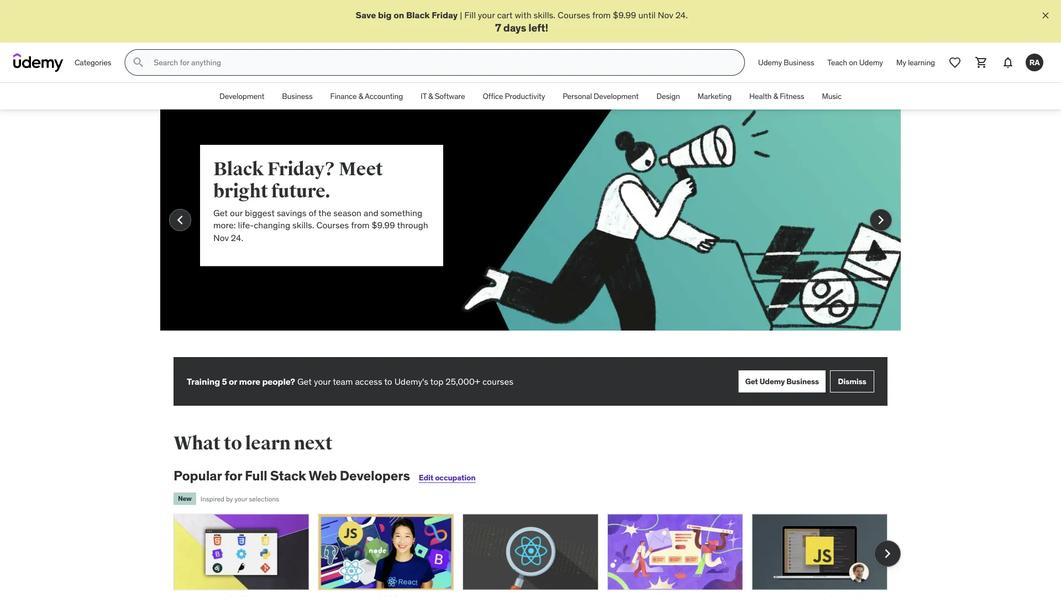 Task type: describe. For each thing, give the bounding box(es) containing it.
popular
[[174, 467, 222, 484]]

& for accounting
[[359, 91, 363, 101]]

2 development from the left
[[594, 91, 639, 101]]

inspired
[[201, 495, 225, 503]]

design
[[657, 91, 680, 101]]

close image
[[1041, 10, 1052, 21]]

or
[[229, 376, 237, 387]]

courses inside save big on black friday | fill your cart with skills. courses from $9.99 until nov 24. 7 days left!
[[558, 9, 591, 20]]

and
[[364, 207, 379, 219]]

marketing
[[698, 91, 732, 101]]

ra
[[1030, 57, 1040, 67]]

nov inside save big on black friday | fill your cart with skills. courses from $9.99 until nov 24. 7 days left!
[[658, 9, 674, 20]]

it & software link
[[412, 83, 474, 110]]

team
[[333, 376, 353, 387]]

office productivity
[[483, 91, 545, 101]]

next
[[294, 432, 333, 455]]

get udemy business link
[[739, 371, 826, 393]]

black friday? meet bright future. get our biggest savings of the season and something more: life-changing skills. courses from $9.99 through nov 24.
[[213, 158, 428, 243]]

friday
[[432, 9, 458, 20]]

udemy business
[[759, 57, 815, 67]]

courses inside black friday? meet bright future. get our biggest savings of the season and something more: life-changing skills. courses from $9.99 through nov 24.
[[317, 220, 349, 231]]

by
[[226, 495, 233, 503]]

my
[[897, 57, 907, 67]]

categories
[[75, 57, 111, 67]]

new
[[178, 494, 192, 503]]

7
[[495, 21, 501, 34]]

music link
[[814, 83, 851, 110]]

software
[[435, 91, 465, 101]]

full
[[245, 467, 267, 484]]

teach on udemy link
[[821, 49, 890, 76]]

on inside save big on black friday | fill your cart with skills. courses from $9.99 until nov 24. 7 days left!
[[394, 9, 404, 20]]

inspired by your selections
[[201, 495, 279, 503]]

access
[[355, 376, 383, 387]]

notifications image
[[1002, 56, 1015, 69]]

personal development
[[563, 91, 639, 101]]

udemy's
[[395, 376, 429, 387]]

popular for full stack web developers
[[174, 467, 410, 484]]

accounting
[[365, 91, 403, 101]]

|
[[460, 9, 463, 20]]

0 vertical spatial business
[[784, 57, 815, 67]]

something
[[381, 207, 423, 219]]

music
[[822, 91, 842, 101]]

save big on black friday | fill your cart with skills. courses from $9.99 until nov 24. 7 days left!
[[356, 9, 688, 34]]

what
[[174, 432, 221, 455]]

1 horizontal spatial your
[[314, 376, 331, 387]]

through
[[397, 220, 428, 231]]

1 vertical spatial business
[[282, 91, 313, 101]]

get for black friday? meet bright future.
[[213, 207, 228, 219]]

carousel element containing black friday? meet bright future.
[[160, 110, 901, 357]]

skills. inside black friday? meet bright future. get our biggest savings of the season and something more: life-changing skills. courses from $9.99 through nov 24.
[[293, 220, 314, 231]]

dismiss button
[[831, 371, 875, 393]]

business link
[[273, 83, 322, 110]]

health
[[750, 91, 772, 101]]

finance
[[330, 91, 357, 101]]

edit
[[419, 473, 434, 483]]

24. inside save big on black friday | fill your cart with skills. courses from $9.99 until nov 24. 7 days left!
[[676, 9, 688, 20]]

health & fitness
[[750, 91, 805, 101]]

wishlist image
[[949, 56, 962, 69]]

with
[[515, 9, 532, 20]]

more:
[[213, 220, 236, 231]]

finance & accounting link
[[322, 83, 412, 110]]

teach
[[828, 57, 848, 67]]

left!
[[529, 21, 549, 34]]

more
[[239, 376, 260, 387]]

black inside save big on black friday | fill your cart with skills. courses from $9.99 until nov 24. 7 days left!
[[406, 9, 430, 20]]

courses
[[483, 376, 514, 387]]

biggest
[[245, 207, 275, 219]]

changing
[[254, 220, 290, 231]]

of
[[309, 207, 317, 219]]

friday?
[[267, 158, 336, 181]]

1 development from the left
[[220, 91, 265, 101]]

dismiss
[[838, 376, 867, 386]]

25,000+
[[446, 376, 481, 387]]

bright
[[213, 180, 268, 203]]

meet
[[339, 158, 383, 181]]

skills. inside save big on black friday | fill your cart with skills. courses from $9.99 until nov 24. 7 days left!
[[534, 9, 556, 20]]

fitness
[[780, 91, 805, 101]]

edit occupation
[[419, 473, 476, 483]]

life-
[[238, 220, 254, 231]]

future.
[[271, 180, 331, 203]]

cart
[[497, 9, 513, 20]]

shopping cart with 0 items image
[[976, 56, 989, 69]]

days
[[504, 21, 527, 34]]

fill
[[465, 9, 476, 20]]

udemy inside get udemy business link
[[760, 376, 785, 386]]

selections
[[249, 495, 279, 503]]

productivity
[[505, 91, 545, 101]]

learn
[[245, 432, 291, 455]]



Task type: locate. For each thing, give the bounding box(es) containing it.
web
[[309, 467, 337, 484]]

0 horizontal spatial nov
[[213, 232, 229, 243]]

1 vertical spatial from
[[351, 220, 370, 231]]

savings
[[277, 207, 307, 219]]

next image
[[879, 545, 897, 563]]

get for training 5 or more people?
[[297, 376, 312, 387]]

$9.99 inside save big on black friday | fill your cart with skills. courses from $9.99 until nov 24. 7 days left!
[[613, 9, 637, 20]]

1 horizontal spatial 24.
[[676, 9, 688, 20]]

0 vertical spatial 24.
[[676, 9, 688, 20]]

health & fitness link
[[741, 83, 814, 110]]

& for fitness
[[774, 91, 779, 101]]

teach on udemy
[[828, 57, 884, 67]]

0 horizontal spatial your
[[235, 495, 247, 503]]

your
[[478, 9, 495, 20], [314, 376, 331, 387], [235, 495, 247, 503]]

0 horizontal spatial &
[[359, 91, 363, 101]]

24.
[[676, 9, 688, 20], [231, 232, 243, 243]]

0 horizontal spatial to
[[224, 432, 242, 455]]

for
[[225, 467, 242, 484]]

previous image
[[171, 211, 189, 229]]

your left team
[[314, 376, 331, 387]]

it
[[421, 91, 427, 101]]

& right health
[[774, 91, 779, 101]]

24. right until
[[676, 9, 688, 20]]

0 horizontal spatial black
[[213, 158, 264, 181]]

0 vertical spatial $9.99
[[613, 9, 637, 20]]

1 vertical spatial 24.
[[231, 232, 243, 243]]

24. down life-
[[231, 232, 243, 243]]

marketing link
[[689, 83, 741, 110]]

design link
[[648, 83, 689, 110]]

1 horizontal spatial development
[[594, 91, 639, 101]]

save
[[356, 9, 376, 20]]

skills. up "left!"
[[534, 9, 556, 20]]

skills.
[[534, 9, 556, 20], [293, 220, 314, 231]]

1 horizontal spatial &
[[429, 91, 433, 101]]

1 vertical spatial on
[[850, 57, 858, 67]]

0 horizontal spatial from
[[351, 220, 370, 231]]

what to learn next
[[174, 432, 333, 455]]

1 horizontal spatial get
[[297, 376, 312, 387]]

on right teach
[[850, 57, 858, 67]]

0 vertical spatial nov
[[658, 9, 674, 20]]

Search for anything text field
[[152, 53, 732, 72]]

from inside save big on black friday | fill your cart with skills. courses from $9.99 until nov 24. 7 days left!
[[593, 9, 611, 20]]

$9.99 left until
[[613, 9, 637, 20]]

0 horizontal spatial skills.
[[293, 220, 314, 231]]

black
[[406, 9, 430, 20], [213, 158, 264, 181]]

1 horizontal spatial nov
[[658, 9, 674, 20]]

1 horizontal spatial courses
[[558, 9, 591, 20]]

1 vertical spatial courses
[[317, 220, 349, 231]]

stack
[[270, 467, 306, 484]]

& right it
[[429, 91, 433, 101]]

1 vertical spatial nov
[[213, 232, 229, 243]]

0 vertical spatial your
[[478, 9, 495, 20]]

top
[[431, 376, 444, 387]]

categories button
[[68, 49, 118, 76]]

0 vertical spatial courses
[[558, 9, 591, 20]]

2 vertical spatial your
[[235, 495, 247, 503]]

black inside black friday? meet bright future. get our biggest savings of the season and something more: life-changing skills. courses from $9.99 through nov 24.
[[213, 158, 264, 181]]

1 vertical spatial $9.99
[[372, 220, 395, 231]]

0 vertical spatial skills.
[[534, 9, 556, 20]]

2 horizontal spatial &
[[774, 91, 779, 101]]

0 vertical spatial carousel element
[[160, 110, 901, 357]]

office productivity link
[[474, 83, 554, 110]]

edit occupation button
[[419, 473, 476, 483]]

on
[[394, 9, 404, 20], [850, 57, 858, 67]]

developers
[[340, 467, 410, 484]]

my learning
[[897, 57, 936, 67]]

training 5 or more people? get your team access to udemy's top 25,000+ courses
[[187, 376, 514, 387]]

1 horizontal spatial skills.
[[534, 9, 556, 20]]

1 vertical spatial your
[[314, 376, 331, 387]]

& inside finance & accounting 'link'
[[359, 91, 363, 101]]

development link
[[211, 83, 273, 110]]

people?
[[262, 376, 295, 387]]

get
[[213, 207, 228, 219], [297, 376, 312, 387], [746, 376, 758, 386]]

5
[[222, 376, 227, 387]]

the
[[318, 207, 331, 219]]

to right the access
[[384, 376, 393, 387]]

training
[[187, 376, 220, 387]]

business left dismiss
[[787, 376, 820, 386]]

1 horizontal spatial $9.99
[[613, 9, 637, 20]]

$9.99 down and
[[372, 220, 395, 231]]

skills. down "of"
[[293, 220, 314, 231]]

1 horizontal spatial to
[[384, 376, 393, 387]]

courses down the
[[317, 220, 349, 231]]

0 vertical spatial on
[[394, 9, 404, 20]]

0 horizontal spatial get
[[213, 207, 228, 219]]

get inside black friday? meet bright future. get our biggest savings of the season and something more: life-changing skills. courses from $9.99 through nov 24.
[[213, 207, 228, 219]]

development
[[220, 91, 265, 101], [594, 91, 639, 101]]

1 horizontal spatial black
[[406, 9, 430, 20]]

&
[[359, 91, 363, 101], [429, 91, 433, 101], [774, 91, 779, 101]]

0 vertical spatial to
[[384, 376, 393, 387]]

udemy inside the teach on udemy link
[[860, 57, 884, 67]]

0 horizontal spatial $9.99
[[372, 220, 395, 231]]

& inside it & software link
[[429, 91, 433, 101]]

nov right until
[[658, 9, 674, 20]]

your right fill
[[478, 9, 495, 20]]

courses right with
[[558, 9, 591, 20]]

your inside save big on black friday | fill your cart with skills. courses from $9.99 until nov 24. 7 days left!
[[478, 9, 495, 20]]

1 horizontal spatial on
[[850, 57, 858, 67]]

it & software
[[421, 91, 465, 101]]

finance & accounting
[[330, 91, 403, 101]]

season
[[334, 207, 362, 219]]

big
[[378, 9, 392, 20]]

0 horizontal spatial courses
[[317, 220, 349, 231]]

udemy image
[[13, 53, 64, 72]]

nov
[[658, 9, 674, 20], [213, 232, 229, 243]]

0 horizontal spatial 24.
[[231, 232, 243, 243]]

& inside health & fitness link
[[774, 91, 779, 101]]

ra link
[[1022, 49, 1048, 76]]

udemy business link
[[752, 49, 821, 76]]

my learning link
[[890, 49, 942, 76]]

personal
[[563, 91, 592, 101]]

submit search image
[[132, 56, 145, 69]]

to up 'for'
[[224, 432, 242, 455]]

to
[[384, 376, 393, 387], [224, 432, 242, 455]]

1 vertical spatial skills.
[[293, 220, 314, 231]]

2 horizontal spatial get
[[746, 376, 758, 386]]

1 vertical spatial carousel element
[[174, 514, 901, 597]]

1 & from the left
[[359, 91, 363, 101]]

next image
[[873, 211, 890, 229]]

$9.99 inside black friday? meet bright future. get our biggest savings of the season and something more: life-changing skills. courses from $9.99 through nov 24.
[[372, 220, 395, 231]]

nov down more:
[[213, 232, 229, 243]]

udemy inside udemy business link
[[759, 57, 782, 67]]

1 vertical spatial black
[[213, 158, 264, 181]]

nov inside black friday? meet bright future. get our biggest savings of the season and something more: life-changing skills. courses from $9.99 through nov 24.
[[213, 232, 229, 243]]

0 horizontal spatial development
[[220, 91, 265, 101]]

2 horizontal spatial your
[[478, 9, 495, 20]]

24. inside black friday? meet bright future. get our biggest savings of the season and something more: life-changing skills. courses from $9.99 through nov 24.
[[231, 232, 243, 243]]

2 vertical spatial business
[[787, 376, 820, 386]]

0 horizontal spatial on
[[394, 9, 404, 20]]

black left friday
[[406, 9, 430, 20]]

& for software
[[429, 91, 433, 101]]

until
[[639, 9, 656, 20]]

on right big on the left top of page
[[394, 9, 404, 20]]

from inside black friday? meet bright future. get our biggest savings of the season and something more: life-changing skills. courses from $9.99 through nov 24.
[[351, 220, 370, 231]]

business up fitness in the right top of the page
[[784, 57, 815, 67]]

business
[[784, 57, 815, 67], [282, 91, 313, 101], [787, 376, 820, 386]]

on inside the teach on udemy link
[[850, 57, 858, 67]]

carousel element
[[160, 110, 901, 357], [174, 514, 901, 597]]

get udemy business
[[746, 376, 820, 386]]

your right by on the left bottom
[[235, 495, 247, 503]]

personal development link
[[554, 83, 648, 110]]

our
[[230, 207, 243, 219]]

from down and
[[351, 220, 370, 231]]

0 vertical spatial from
[[593, 9, 611, 20]]

udemy
[[759, 57, 782, 67], [860, 57, 884, 67], [760, 376, 785, 386]]

black up our
[[213, 158, 264, 181]]

& right finance
[[359, 91, 363, 101]]

3 & from the left
[[774, 91, 779, 101]]

from left until
[[593, 9, 611, 20]]

2 & from the left
[[429, 91, 433, 101]]

business left finance
[[282, 91, 313, 101]]

1 vertical spatial to
[[224, 432, 242, 455]]

0 vertical spatial black
[[406, 9, 430, 20]]

occupation
[[435, 473, 476, 483]]

office
[[483, 91, 503, 101]]

1 horizontal spatial from
[[593, 9, 611, 20]]



